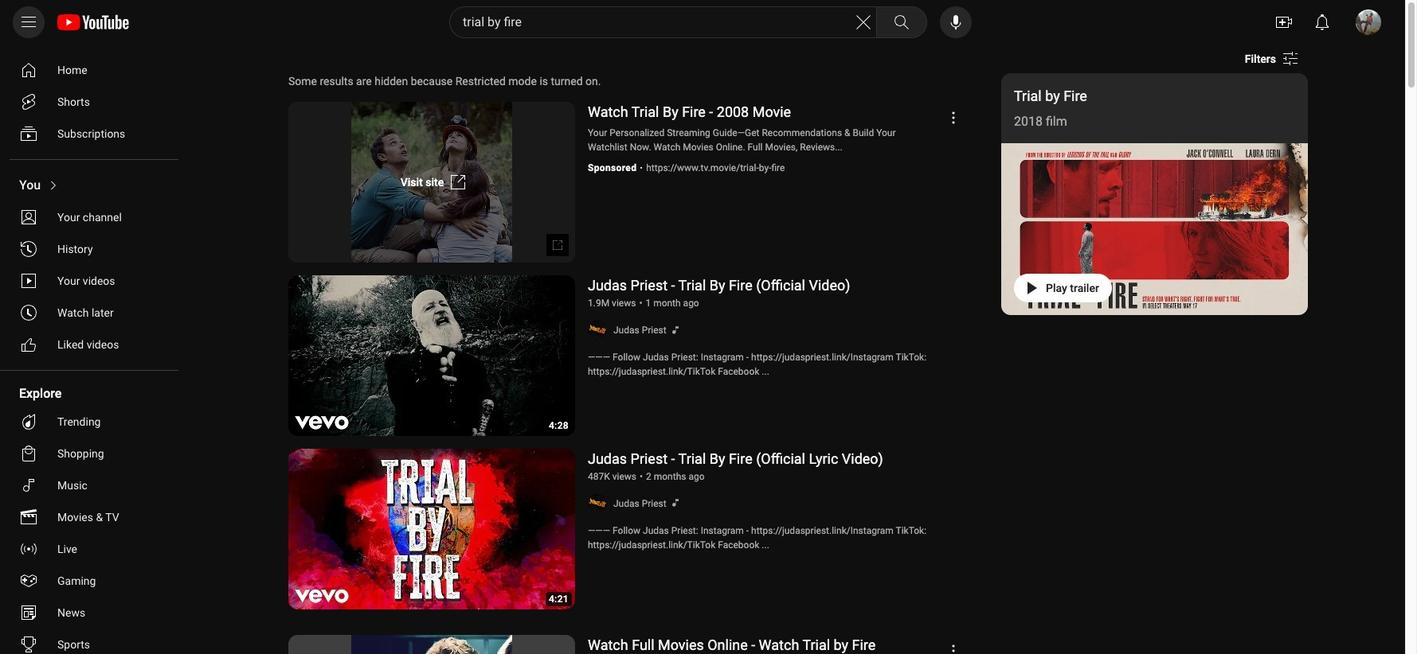 Task type: describe. For each thing, give the bounding box(es) containing it.
judas priest - trial by fire (official video) by judas priest 1,962,218 views 1 month ago 4 minutes, 28 seconds element
[[588, 277, 850, 294]]

17 option from the top
[[10, 629, 172, 655]]

5 option from the top
[[10, 202, 172, 233]]

4 option from the top
[[10, 170, 172, 202]]

8 option from the top
[[10, 297, 172, 329]]

14 option from the top
[[10, 534, 172, 566]]

avatar image image
[[1356, 10, 1381, 35]]

6 option from the top
[[10, 233, 172, 265]]

go to channel image for judas priest - trial by fire (official lyric video) by judas priest 487,051 views 2 months ago 4 minutes, 21 seconds element
[[588, 494, 607, 513]]

2 option from the top
[[10, 86, 172, 118]]

10 option from the top
[[10, 406, 172, 438]]



Task type: vqa. For each thing, say whether or not it's contained in the screenshot.
Degrees
no



Task type: locate. For each thing, give the bounding box(es) containing it.
option
[[10, 54, 172, 86], [10, 86, 172, 118], [10, 118, 172, 150], [10, 170, 172, 202], [10, 202, 172, 233], [10, 233, 172, 265], [10, 265, 172, 297], [10, 297, 172, 329], [10, 329, 172, 361], [10, 406, 172, 438], [10, 438, 172, 470], [10, 470, 172, 502], [10, 502, 172, 534], [10, 534, 172, 566], [10, 566, 172, 597], [10, 597, 172, 629], [10, 629, 172, 655]]

1 vertical spatial go to channel image
[[588, 494, 607, 513]]

3 option from the top
[[10, 118, 172, 150]]

judas priest - trial by fire (official lyric video) by judas priest 487,051 views 2 months ago 4 minutes, 21 seconds element
[[588, 451, 883, 468]]

None text field
[[1245, 53, 1276, 65], [400, 176, 444, 189], [1245, 53, 1276, 65], [400, 176, 444, 189]]

15 option from the top
[[10, 566, 172, 597]]

4 minutes, 28 seconds element
[[549, 421, 569, 431]]

None search field
[[421, 6, 930, 38]]

0 vertical spatial go to channel image
[[588, 320, 607, 339]]

go to channel image
[[588, 320, 607, 339], [588, 494, 607, 513]]

2 go to channel image from the top
[[588, 494, 607, 513]]

1 go to channel image from the top
[[588, 320, 607, 339]]

16 option from the top
[[10, 597, 172, 629]]

11 option from the top
[[10, 438, 172, 470]]

12 option from the top
[[10, 470, 172, 502]]

4 minutes, 21 seconds element
[[549, 595, 569, 605]]

Search text field
[[463, 12, 854, 33]]

7 option from the top
[[10, 265, 172, 297]]

1 option from the top
[[10, 54, 172, 86]]

9 option from the top
[[10, 329, 172, 361]]

13 option from the top
[[10, 502, 172, 534]]

go to channel image for 'judas priest - trial by fire (official video) by judas priest 1,962,218 views 1 month ago 4 minutes, 28 seconds' element
[[588, 320, 607, 339]]



